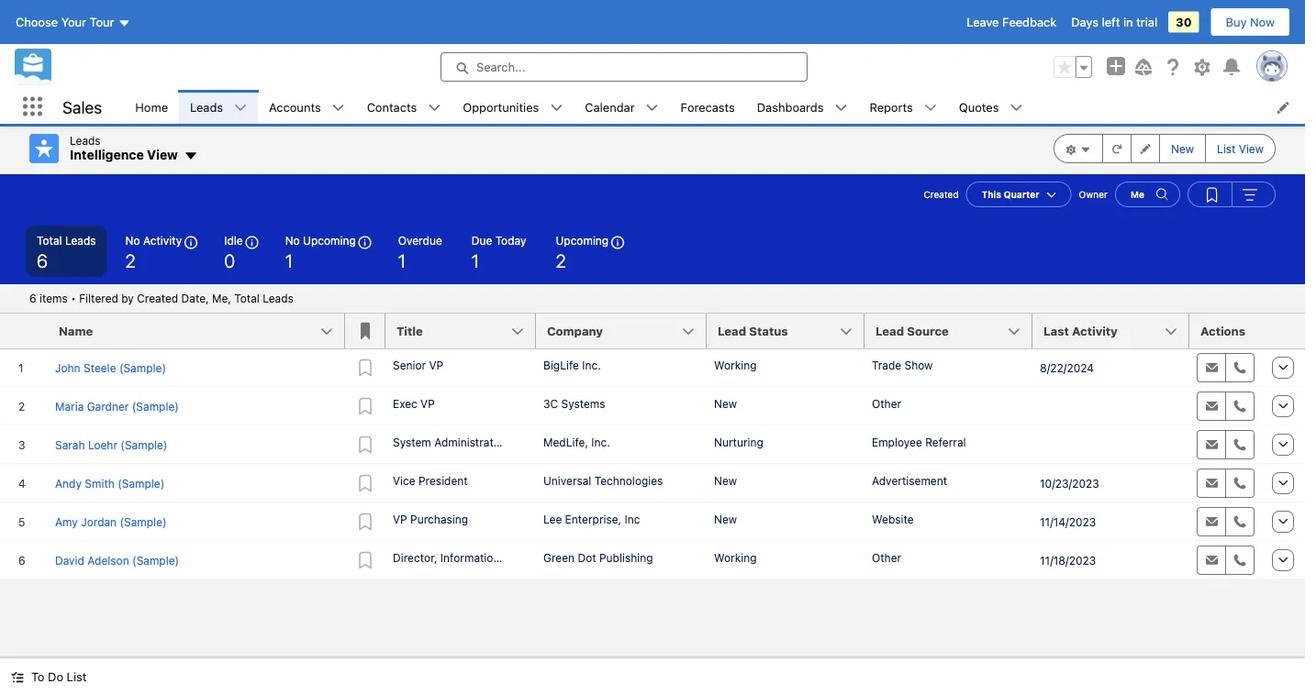 Task type: vqa. For each thing, say whether or not it's contained in the screenshot.
the right Total
yes



Task type: locate. For each thing, give the bounding box(es) containing it.
cell down 8/22/2024
[[1032, 387, 1189, 426]]

1 other from the top
[[872, 397, 901, 410]]

list right new button
[[1217, 142, 1236, 155]]

upcoming left the overdue
[[303, 234, 356, 247]]

1 vertical spatial working
[[714, 552, 757, 564]]

1 down no upcoming
[[285, 250, 293, 271]]

0 horizontal spatial 2
[[125, 250, 136, 271]]

1 horizontal spatial view
[[1239, 142, 1264, 155]]

system administrator
[[393, 436, 504, 449]]

tour
[[90, 15, 114, 29]]

leads right home link
[[190, 100, 223, 114]]

company
[[547, 324, 603, 338]]

text default image for dashboards
[[835, 101, 848, 114]]

green dot publishing
[[543, 552, 653, 564]]

1
[[285, 250, 293, 271], [398, 250, 406, 271], [471, 250, 479, 271]]

vice president
[[393, 474, 468, 487]]

1 vertical spatial created
[[137, 292, 178, 305]]

company cell
[[536, 314, 718, 350]]

text default image right reports
[[924, 101, 937, 114]]

lead up trade in the bottom of the page
[[876, 324, 904, 338]]

working
[[714, 359, 757, 372], [714, 552, 757, 564]]

total
[[37, 234, 62, 247], [234, 292, 260, 305]]

1 down the overdue
[[398, 250, 406, 271]]

cell
[[1032, 387, 1189, 426], [1032, 426, 1189, 464]]

website
[[872, 513, 914, 526]]

due today 1
[[471, 234, 526, 271]]

1 vertical spatial group
[[1054, 134, 1276, 163]]

activity inside button
[[1072, 324, 1118, 338]]

0 horizontal spatial upcoming
[[303, 234, 356, 247]]

lead inside lead status button
[[718, 324, 746, 338]]

owner
[[1079, 189, 1108, 200]]

text default image inside dashboards "list item"
[[835, 101, 848, 114]]

no
[[125, 234, 140, 247], [285, 234, 300, 247]]

2 down no activity
[[125, 250, 136, 271]]

text default image right quotes
[[1010, 101, 1023, 114]]

no right idle
[[285, 234, 300, 247]]

text default image for calendar
[[646, 101, 659, 114]]

inc.
[[582, 359, 601, 372], [591, 436, 610, 449]]

view inside list view button
[[1239, 142, 1264, 155]]

list view
[[1217, 142, 1264, 155]]

2 other from the top
[[872, 552, 901, 564]]

0 vertical spatial 6
[[37, 250, 48, 271]]

total right 'me,'
[[234, 292, 260, 305]]

0 vertical spatial total
[[37, 234, 62, 247]]

activity inside "key performance indicators" group
[[143, 234, 182, 247]]

buy
[[1226, 15, 1247, 29]]

0 horizontal spatial no
[[125, 234, 140, 247]]

grid
[[0, 314, 1305, 581]]

search... button
[[441, 52, 808, 82]]

name
[[59, 324, 93, 338]]

0
[[224, 250, 235, 271]]

cell for other
[[1032, 387, 1189, 426]]

actions
[[1200, 324, 1245, 338]]

1 horizontal spatial total
[[234, 292, 260, 305]]

biglife inc.
[[543, 359, 601, 372]]

text default image down leads link
[[183, 149, 198, 164]]

accounts list item
[[258, 90, 356, 124]]

0 vertical spatial inc.
[[582, 359, 601, 372]]

view down home
[[147, 147, 178, 162]]

action cell
[[1263, 314, 1305, 350]]

vp purchasing
[[393, 513, 468, 526]]

text default image
[[234, 101, 247, 114], [428, 101, 441, 114], [183, 149, 198, 164], [11, 671, 24, 684]]

11/18/2023
[[1040, 554, 1096, 567]]

no activity
[[125, 234, 182, 247]]

1 cell from the top
[[1032, 387, 1189, 426]]

1 no from the left
[[125, 234, 140, 247]]

text default image for reports
[[924, 101, 937, 114]]

1 horizontal spatial 6
[[37, 250, 48, 271]]

1 vertical spatial activity
[[1072, 324, 1118, 338]]

2 cell from the top
[[1032, 426, 1189, 464]]

leads
[[190, 100, 223, 114], [70, 134, 101, 147], [65, 234, 96, 247], [263, 292, 294, 305]]

universal
[[543, 474, 591, 487]]

vp
[[429, 359, 443, 372], [420, 397, 435, 410], [393, 513, 407, 526]]

2 horizontal spatial 1
[[471, 250, 479, 271]]

publishing
[[599, 552, 653, 564]]

3c systems
[[543, 397, 605, 410]]

1 2 from the left
[[125, 250, 136, 271]]

6 items • filtered by created date, me, total leads status
[[29, 292, 294, 305]]

3 text default image from the left
[[646, 101, 659, 114]]

vp right the exec
[[420, 397, 435, 410]]

1 horizontal spatial 1
[[398, 250, 406, 271]]

text default image left to
[[11, 671, 24, 684]]

0 horizontal spatial created
[[137, 292, 178, 305]]

lead
[[718, 324, 746, 338], [876, 324, 904, 338]]

view for intelligence view
[[147, 147, 178, 162]]

last activity cell
[[1032, 314, 1200, 350]]

other down website
[[872, 552, 901, 564]]

list
[[124, 90, 1305, 124]]

row number cell
[[0, 314, 48, 350]]

trial
[[1136, 15, 1157, 29]]

no up 'by'
[[125, 234, 140, 247]]

total leads 6
[[37, 234, 96, 271]]

vp right senior
[[429, 359, 443, 372]]

lead source
[[876, 324, 949, 338]]

activity for last activity
[[1072, 324, 1118, 338]]

action image
[[1263, 314, 1305, 349]]

lead left "status"
[[718, 324, 746, 338]]

6 items • filtered by created date, me, total leads
[[29, 292, 294, 305]]

group containing new
[[1054, 134, 1276, 163]]

leads up •
[[65, 234, 96, 247]]

2 2 from the left
[[556, 250, 566, 271]]

6 up items
[[37, 250, 48, 271]]

administrator
[[434, 436, 504, 449]]

other for working
[[872, 552, 901, 564]]

group down days
[[1054, 56, 1092, 78]]

2 right due today 1
[[556, 250, 566, 271]]

0 vertical spatial other
[[872, 397, 901, 410]]

text default image inside quotes list item
[[1010, 101, 1023, 114]]

director, information technology
[[393, 552, 562, 564]]

1 horizontal spatial list
[[1217, 142, 1236, 155]]

inc. right biglife
[[582, 359, 601, 372]]

overdue 1
[[398, 234, 442, 271]]

0 horizontal spatial 6
[[29, 292, 36, 305]]

text default image right calendar
[[646, 101, 659, 114]]

lead status cell
[[707, 314, 876, 350]]

0 horizontal spatial total
[[37, 234, 62, 247]]

accounts link
[[258, 90, 332, 124]]

leads inside list item
[[190, 100, 223, 114]]

5 text default image from the left
[[924, 101, 937, 114]]

1 upcoming from the left
[[303, 234, 356, 247]]

your
[[61, 15, 86, 29]]

2 1 from the left
[[398, 250, 406, 271]]

other for new
[[872, 397, 901, 410]]

text default image inside calendar list item
[[646, 101, 659, 114]]

2 text default image from the left
[[550, 101, 563, 114]]

0 horizontal spatial activity
[[143, 234, 182, 247]]

dot
[[578, 552, 596, 564]]

working for green dot publishing
[[714, 552, 757, 564]]

opportunities list item
[[452, 90, 574, 124]]

1 horizontal spatial created
[[924, 189, 959, 200]]

by
[[121, 292, 134, 305]]

3 1 from the left
[[471, 250, 479, 271]]

dashboards
[[757, 100, 824, 114]]

buy now button
[[1210, 7, 1290, 37]]

2 working from the top
[[714, 552, 757, 564]]

text default image left reports link on the right of the page
[[835, 101, 848, 114]]

group down list view button
[[1188, 182, 1276, 207]]

2 no from the left
[[285, 234, 300, 247]]

group up me button
[[1054, 134, 1276, 163]]

status
[[749, 324, 788, 338]]

1 lead from the left
[[718, 324, 746, 338]]

text default image right accounts
[[332, 101, 345, 114]]

0 horizontal spatial 1
[[285, 250, 293, 271]]

me,
[[212, 292, 231, 305]]

text default image inside "accounts" list item
[[332, 101, 345, 114]]

2 lead from the left
[[876, 324, 904, 338]]

view right new button
[[1239, 142, 1264, 155]]

0 horizontal spatial view
[[147, 147, 178, 162]]

total up items
[[37, 234, 62, 247]]

2 upcoming from the left
[[556, 234, 609, 247]]

created right 'by'
[[137, 292, 178, 305]]

list containing home
[[124, 90, 1305, 124]]

quotes link
[[948, 90, 1010, 124]]

text default image
[[332, 101, 345, 114], [550, 101, 563, 114], [646, 101, 659, 114], [835, 101, 848, 114], [924, 101, 937, 114], [1010, 101, 1023, 114]]

lead status button
[[707, 314, 865, 349]]

activity right last
[[1072, 324, 1118, 338]]

other down trade in the bottom of the page
[[872, 397, 901, 410]]

reports link
[[859, 90, 924, 124]]

vp down vice
[[393, 513, 407, 526]]

6 text default image from the left
[[1010, 101, 1023, 114]]

1 horizontal spatial activity
[[1072, 324, 1118, 338]]

cell up 10/23/2023
[[1032, 426, 1189, 464]]

contacts list item
[[356, 90, 452, 124]]

1 vertical spatial list
[[67, 670, 87, 684]]

upcoming right today
[[556, 234, 609, 247]]

lead inside lead source button
[[876, 324, 904, 338]]

1 vertical spatial other
[[872, 552, 901, 564]]

source
[[907, 324, 949, 338]]

show
[[904, 359, 933, 372]]

accounts
[[269, 100, 321, 114]]

1 horizontal spatial no
[[285, 234, 300, 247]]

1 horizontal spatial 2
[[556, 250, 566, 271]]

lead for lead status
[[718, 324, 746, 338]]

view for list view
[[1239, 142, 1264, 155]]

to do list
[[31, 670, 87, 684]]

inc
[[625, 513, 640, 526]]

activity up 6 items • filtered by created date, me, total leads
[[143, 234, 182, 247]]

1 vertical spatial inc.
[[591, 436, 610, 449]]

list right do on the bottom left of page
[[67, 670, 87, 684]]

choose your tour
[[16, 15, 114, 29]]

to
[[31, 670, 45, 684]]

text default image inside opportunities list item
[[550, 101, 563, 114]]

1 horizontal spatial lead
[[876, 324, 904, 338]]

0 vertical spatial working
[[714, 359, 757, 372]]

inc. right "medlife,"
[[591, 436, 610, 449]]

title button
[[385, 314, 536, 349]]

leads inside total leads 6
[[65, 234, 96, 247]]

6 left items
[[29, 292, 36, 305]]

reports
[[870, 100, 913, 114]]

0 vertical spatial vp
[[429, 359, 443, 372]]

0 horizontal spatial lead
[[718, 324, 746, 338]]

4 text default image from the left
[[835, 101, 848, 114]]

0 vertical spatial activity
[[143, 234, 182, 247]]

2
[[125, 250, 136, 271], [556, 250, 566, 271]]

dashboards list item
[[746, 90, 859, 124]]

me
[[1131, 189, 1144, 200]]

text default image left 'accounts' 'link'
[[234, 101, 247, 114]]

1 down the due
[[471, 250, 479, 271]]

new button
[[1159, 134, 1206, 163]]

3c
[[543, 397, 558, 410]]

0 vertical spatial created
[[924, 189, 959, 200]]

lead source button
[[865, 314, 1032, 349]]

list
[[1217, 142, 1236, 155], [67, 670, 87, 684]]

1 vertical spatial vp
[[420, 397, 435, 410]]

text default image inside reports list item
[[924, 101, 937, 114]]

search...
[[476, 60, 525, 74]]

text default image left calendar
[[550, 101, 563, 114]]

text default image for opportunities
[[550, 101, 563, 114]]

this
[[982, 189, 1001, 200]]

created
[[924, 189, 959, 200], [137, 292, 178, 305]]

group
[[1054, 56, 1092, 78], [1054, 134, 1276, 163], [1188, 182, 1276, 207]]

employee referral
[[872, 436, 966, 449]]

lead status
[[718, 324, 788, 338]]

new
[[1171, 142, 1194, 155], [714, 397, 737, 410], [714, 474, 737, 487], [714, 513, 737, 526]]

0 horizontal spatial list
[[67, 670, 87, 684]]

1 text default image from the left
[[332, 101, 345, 114]]

text default image right 'contacts' on the top of page
[[428, 101, 441, 114]]

1 horizontal spatial upcoming
[[556, 234, 609, 247]]

created left this
[[924, 189, 959, 200]]

days left in trial
[[1071, 15, 1157, 29]]

information
[[440, 552, 500, 564]]

1 working from the top
[[714, 359, 757, 372]]



Task type: describe. For each thing, give the bounding box(es) containing it.
now
[[1250, 15, 1275, 29]]

company button
[[536, 314, 707, 349]]

sales
[[62, 97, 102, 117]]

30
[[1176, 15, 1192, 29]]

1 inside overdue 1
[[398, 250, 406, 271]]

forecasts
[[681, 100, 735, 114]]

overdue
[[398, 234, 442, 247]]

no upcoming
[[285, 234, 356, 247]]

activity for no activity
[[143, 234, 182, 247]]

green
[[543, 552, 575, 564]]

1 vertical spatial 6
[[29, 292, 36, 305]]

items
[[39, 292, 68, 305]]

working for biglife inc.
[[714, 359, 757, 372]]

system
[[393, 436, 431, 449]]

opportunities link
[[452, 90, 550, 124]]

title
[[396, 324, 423, 338]]

leads right 'me,'
[[263, 292, 294, 305]]

to do list button
[[0, 659, 98, 696]]

title cell
[[385, 314, 547, 350]]

2 for upcoming
[[556, 250, 566, 271]]

11/14/2023
[[1040, 516, 1096, 529]]

text default image inside to do list button
[[11, 671, 24, 684]]

this quarter button
[[966, 182, 1071, 207]]

inc. for medlife, inc.
[[591, 436, 610, 449]]

home link
[[124, 90, 179, 124]]

name button
[[48, 314, 345, 349]]

important cell
[[345, 314, 385, 350]]

last activity button
[[1032, 314, 1189, 349]]

calendar list item
[[574, 90, 670, 124]]

text default image for accounts
[[332, 101, 345, 114]]

technology
[[503, 552, 562, 564]]

idle
[[224, 234, 243, 247]]

technologies
[[594, 474, 663, 487]]

vp for exec vp
[[420, 397, 435, 410]]

date,
[[181, 292, 209, 305]]

nurturing
[[714, 436, 763, 449]]

2 for no activity
[[125, 250, 136, 271]]

1 vertical spatial total
[[234, 292, 260, 305]]

quotes list item
[[948, 90, 1034, 124]]

biglife
[[543, 359, 579, 372]]

6 inside total leads 6
[[37, 250, 48, 271]]

dashboards link
[[746, 90, 835, 124]]

enterprise,
[[565, 513, 621, 526]]

vp for senior vp
[[429, 359, 443, 372]]

opportunities
[[463, 100, 539, 114]]

grid containing name
[[0, 314, 1305, 581]]

no for 2
[[125, 234, 140, 247]]

intelligence
[[70, 147, 144, 162]]

medlife,
[[543, 436, 588, 449]]

do
[[48, 670, 63, 684]]

me button
[[1115, 182, 1180, 207]]

10/23/2023
[[1040, 477, 1099, 490]]

choose
[[16, 15, 58, 29]]

today
[[495, 234, 526, 247]]

new for advertisement
[[714, 474, 737, 487]]

leave feedback link
[[967, 15, 1057, 29]]

1 1 from the left
[[285, 250, 293, 271]]

2 vertical spatial group
[[1188, 182, 1276, 207]]

feedback
[[1002, 15, 1057, 29]]

2 vertical spatial vp
[[393, 513, 407, 526]]

no for 1
[[285, 234, 300, 247]]

leads link
[[179, 90, 234, 124]]

universal technologies
[[543, 474, 663, 487]]

0 vertical spatial list
[[1217, 142, 1236, 155]]

senior vp
[[393, 359, 443, 372]]

calendar link
[[574, 90, 646, 124]]

new for other
[[714, 397, 737, 410]]

lead source cell
[[865, 314, 1043, 350]]

buy now
[[1226, 15, 1275, 29]]

quarter
[[1004, 189, 1039, 200]]

text default image inside 'leads' list item
[[234, 101, 247, 114]]

last activity
[[1043, 324, 1118, 338]]

last
[[1043, 324, 1069, 338]]

vice
[[393, 474, 415, 487]]

trade show
[[872, 359, 933, 372]]

8/22/2024
[[1040, 362, 1094, 374]]

leads up intelligence
[[70, 134, 101, 147]]

cell for employee referral
[[1032, 426, 1189, 464]]

text default image for quotes
[[1010, 101, 1023, 114]]

list view button
[[1205, 134, 1276, 163]]

days
[[1071, 15, 1099, 29]]

text default image inside contacts list item
[[428, 101, 441, 114]]

inc. for biglife inc.
[[582, 359, 601, 372]]

new inside button
[[1171, 142, 1194, 155]]

leave
[[967, 15, 999, 29]]

referral
[[925, 436, 966, 449]]

lee
[[543, 513, 562, 526]]

1 inside due today 1
[[471, 250, 479, 271]]

leads list item
[[179, 90, 258, 124]]

quotes
[[959, 100, 999, 114]]

advertisement
[[872, 474, 947, 487]]

total inside total leads 6
[[37, 234, 62, 247]]

employee
[[872, 436, 922, 449]]

lead for lead source
[[876, 324, 904, 338]]

president
[[418, 474, 468, 487]]

reports list item
[[859, 90, 948, 124]]

left
[[1102, 15, 1120, 29]]

this quarter
[[982, 189, 1039, 200]]

actions cell
[[1189, 314, 1263, 350]]

new for website
[[714, 513, 737, 526]]

in
[[1123, 15, 1133, 29]]

intelligence view
[[70, 147, 178, 162]]

calendar
[[585, 100, 635, 114]]

choose your tour button
[[15, 7, 132, 37]]

0 vertical spatial group
[[1054, 56, 1092, 78]]

home
[[135, 100, 168, 114]]

name cell
[[48, 314, 356, 350]]

systems
[[561, 397, 605, 410]]

exec vp
[[393, 397, 435, 410]]

purchasing
[[410, 513, 468, 526]]

key performance indicators group
[[0, 226, 1305, 285]]

forecasts link
[[670, 90, 746, 124]]



